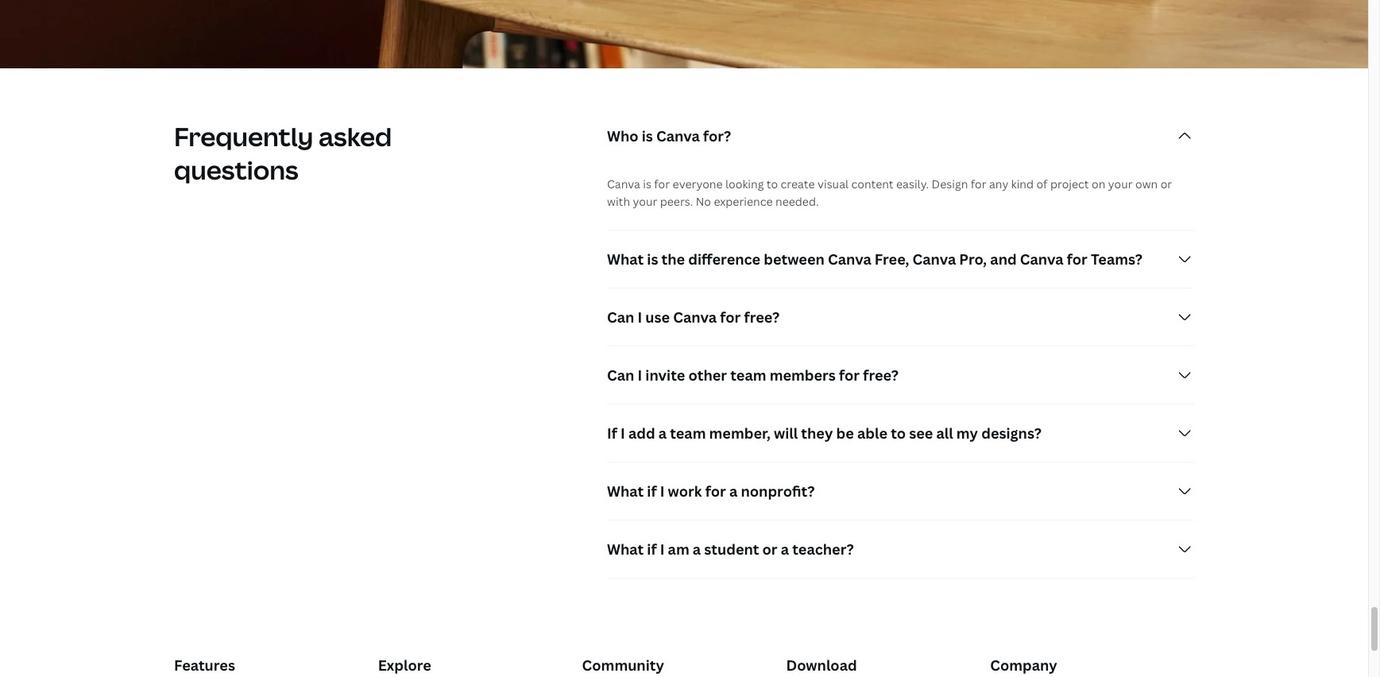 Task type: vqa. For each thing, say whether or not it's contained in the screenshot.
a
yes



Task type: locate. For each thing, give the bounding box(es) containing it.
or inside canva is for everyone looking to create visual content easily. design for any kind of project on your own or with your peers. no experience needed.
[[1161, 177, 1173, 192]]

a left nonprofit?
[[730, 482, 738, 501]]

if
[[647, 482, 657, 501], [647, 540, 657, 559]]

to left create
[[767, 177, 778, 192]]

what left the
[[607, 250, 644, 269]]

and
[[991, 250, 1017, 269]]

is inside canva is for everyone looking to create visual content easily. design for any kind of project on your own or with your peers. no experience needed.
[[643, 177, 652, 192]]

1 horizontal spatial your
[[1109, 177, 1133, 192]]

can for can i use canva for free?
[[607, 308, 635, 327]]

to
[[767, 177, 778, 192], [891, 424, 906, 443]]

everyone
[[673, 177, 723, 192]]

canva
[[657, 127, 700, 146], [607, 177, 641, 192], [828, 250, 872, 269], [913, 250, 957, 269], [1021, 250, 1064, 269], [674, 308, 717, 327]]

0 horizontal spatial to
[[767, 177, 778, 192]]

free? up able at bottom
[[864, 366, 899, 385]]

see
[[910, 424, 934, 443]]

is left everyone
[[643, 177, 652, 192]]

team inside can i invite other team members for free? dropdown button
[[731, 366, 767, 385]]

difference
[[689, 250, 761, 269]]

is left the
[[647, 250, 659, 269]]

if for am
[[647, 540, 657, 559]]

0 horizontal spatial your
[[633, 194, 658, 209]]

or
[[1161, 177, 1173, 192], [763, 540, 778, 559]]

0 vertical spatial or
[[1161, 177, 1173, 192]]

is right who
[[642, 127, 653, 146]]

can i invite other team members for free?
[[607, 366, 899, 385]]

your
[[1109, 177, 1133, 192], [633, 194, 658, 209]]

teams?
[[1092, 250, 1143, 269]]

1 if from the top
[[647, 482, 657, 501]]

2 vertical spatial what
[[607, 540, 644, 559]]

can
[[607, 308, 635, 327], [607, 366, 635, 385]]

a right add
[[659, 424, 667, 443]]

i left work
[[660, 482, 665, 501]]

on
[[1092, 177, 1106, 192]]

i for invite
[[638, 366, 643, 385]]

1 what from the top
[[607, 250, 644, 269]]

can i use canva for free? button
[[607, 289, 1195, 346]]

0 vertical spatial to
[[767, 177, 778, 192]]

canva inside canva is for everyone looking to create visual content easily. design for any kind of project on your own or with your peers. no experience needed.
[[607, 177, 641, 192]]

1 vertical spatial free?
[[864, 366, 899, 385]]

what is the difference between canva free, canva pro, and canva for teams?
[[607, 250, 1143, 269]]

designs?
[[982, 424, 1042, 443]]

design
[[932, 177, 969, 192]]

1 horizontal spatial team
[[731, 366, 767, 385]]

questions
[[174, 153, 299, 187]]

i right the if
[[621, 424, 625, 443]]

visual
[[818, 177, 849, 192]]

1 horizontal spatial to
[[891, 424, 906, 443]]

i
[[638, 308, 643, 327], [638, 366, 643, 385], [621, 424, 625, 443], [660, 482, 665, 501], [660, 540, 665, 559]]

if
[[607, 424, 618, 443]]

can left use
[[607, 308, 635, 327]]

or right student
[[763, 540, 778, 559]]

teacher?
[[793, 540, 854, 559]]

1 horizontal spatial or
[[1161, 177, 1173, 192]]

1 vertical spatial your
[[633, 194, 658, 209]]

use
[[646, 308, 670, 327]]

can left invite
[[607, 366, 635, 385]]

is for canva
[[643, 177, 652, 192]]

the
[[662, 250, 685, 269]]

easily.
[[897, 177, 930, 192]]

1 vertical spatial what
[[607, 482, 644, 501]]

who is canva for?
[[607, 127, 732, 146]]

team right other
[[731, 366, 767, 385]]

nonprofit?
[[741, 482, 815, 501]]

1 vertical spatial to
[[891, 424, 906, 443]]

i inside dropdown button
[[660, 482, 665, 501]]

if inside dropdown button
[[647, 482, 657, 501]]

i inside "dropdown button"
[[621, 424, 625, 443]]

3 what from the top
[[607, 540, 644, 559]]

can inside can i invite other team members for free? dropdown button
[[607, 366, 635, 385]]

for up peers.
[[655, 177, 670, 192]]

your right with
[[633, 194, 658, 209]]

free? up can i invite other team members for free?
[[744, 308, 780, 327]]

1 vertical spatial team
[[670, 424, 706, 443]]

to left the 'see'
[[891, 424, 906, 443]]

canva left free,
[[828, 250, 872, 269]]

canva left the for?
[[657, 127, 700, 146]]

1 vertical spatial if
[[647, 540, 657, 559]]

if left am
[[647, 540, 657, 559]]

needed.
[[776, 194, 819, 209]]

content
[[852, 177, 894, 192]]

for right work
[[706, 482, 727, 501]]

team
[[731, 366, 767, 385], [670, 424, 706, 443]]

project
[[1051, 177, 1090, 192]]

i left use
[[638, 308, 643, 327]]

for right members
[[839, 366, 860, 385]]

1 vertical spatial can
[[607, 366, 635, 385]]

looking
[[726, 177, 764, 192]]

team for members
[[731, 366, 767, 385]]

is for who
[[642, 127, 653, 146]]

canva up with
[[607, 177, 641, 192]]

your right on
[[1109, 177, 1133, 192]]

0 vertical spatial what
[[607, 250, 644, 269]]

0 horizontal spatial or
[[763, 540, 778, 559]]

for
[[655, 177, 670, 192], [971, 177, 987, 192], [1067, 250, 1088, 269], [720, 308, 741, 327], [839, 366, 860, 385], [706, 482, 727, 501]]

what is the difference between canva free, canva pro, and canva for teams? button
[[607, 231, 1195, 288]]

what left am
[[607, 540, 644, 559]]

if inside dropdown button
[[647, 540, 657, 559]]

pro,
[[960, 250, 988, 269]]

1 can from the top
[[607, 308, 635, 327]]

2 vertical spatial is
[[647, 250, 659, 269]]

for left any
[[971, 177, 987, 192]]

team inside if i add a team member, will they be able to see all my designs? "dropdown button"
[[670, 424, 706, 443]]

what inside dropdown button
[[607, 482, 644, 501]]

0 vertical spatial team
[[731, 366, 767, 385]]

i left invite
[[638, 366, 643, 385]]

if left work
[[647, 482, 657, 501]]

0 vertical spatial can
[[607, 308, 635, 327]]

can i invite other team members for free? button
[[607, 347, 1195, 404]]

1 vertical spatial or
[[763, 540, 778, 559]]

what if i am a student or a teacher?
[[607, 540, 854, 559]]

members
[[770, 366, 836, 385]]

can inside can i use canva for free? dropdown button
[[607, 308, 635, 327]]

what for what if i work for a nonprofit?
[[607, 482, 644, 501]]

what down the if
[[607, 482, 644, 501]]

0 vertical spatial is
[[642, 127, 653, 146]]

2 can from the top
[[607, 366, 635, 385]]

of
[[1037, 177, 1048, 192]]

what if i work for a nonprofit? button
[[607, 463, 1195, 520]]

team right add
[[670, 424, 706, 443]]

2 if from the top
[[647, 540, 657, 559]]

0 vertical spatial if
[[647, 482, 657, 501]]

or right own
[[1161, 177, 1173, 192]]

1 vertical spatial is
[[643, 177, 652, 192]]

1 horizontal spatial free?
[[864, 366, 899, 385]]

to inside canva is for everyone looking to create visual content easily. design for any kind of project on your own or with your peers. no experience needed.
[[767, 177, 778, 192]]

work
[[668, 482, 702, 501]]

0 vertical spatial your
[[1109, 177, 1133, 192]]

a
[[659, 424, 667, 443], [730, 482, 738, 501], [693, 540, 701, 559], [781, 540, 790, 559]]

0 horizontal spatial team
[[670, 424, 706, 443]]

is
[[642, 127, 653, 146], [643, 177, 652, 192], [647, 250, 659, 269]]

company
[[991, 656, 1058, 675]]

2 what from the top
[[607, 482, 644, 501]]

free?
[[744, 308, 780, 327], [864, 366, 899, 385]]

0 horizontal spatial free?
[[744, 308, 780, 327]]

what
[[607, 250, 644, 269], [607, 482, 644, 501], [607, 540, 644, 559]]

create
[[781, 177, 815, 192]]



Task type: describe. For each thing, give the bounding box(es) containing it.
0 vertical spatial free?
[[744, 308, 780, 327]]

a left the teacher?
[[781, 540, 790, 559]]

all
[[937, 424, 954, 443]]

for?
[[703, 127, 732, 146]]

other
[[689, 366, 728, 385]]

a inside dropdown button
[[730, 482, 738, 501]]

community
[[582, 656, 665, 675]]

what for what is the difference between canva free, canva pro, and canva for teams?
[[607, 250, 644, 269]]

am
[[668, 540, 690, 559]]

student
[[705, 540, 760, 559]]

own
[[1136, 177, 1159, 192]]

download
[[787, 656, 858, 675]]

or inside dropdown button
[[763, 540, 778, 559]]

frequently asked questions
[[174, 119, 392, 187]]

no
[[696, 194, 712, 209]]

what if i am a student or a teacher? button
[[607, 521, 1195, 578]]

to inside "dropdown button"
[[891, 424, 906, 443]]

canva right and
[[1021, 250, 1064, 269]]

invite
[[646, 366, 686, 385]]

a right am
[[693, 540, 701, 559]]

i for use
[[638, 308, 643, 327]]

with
[[607, 194, 630, 209]]

who is canva for? button
[[607, 107, 1195, 165]]

a inside "dropdown button"
[[659, 424, 667, 443]]

be
[[837, 424, 854, 443]]

features
[[174, 656, 235, 675]]

who
[[607, 127, 639, 146]]

if for work
[[647, 482, 657, 501]]

between
[[764, 250, 825, 269]]

for left teams?
[[1067, 250, 1088, 269]]

any
[[990, 177, 1009, 192]]

can for can i invite other team members for free?
[[607, 366, 635, 385]]

they
[[802, 424, 834, 443]]

explore
[[378, 656, 432, 675]]

frequently
[[174, 119, 314, 154]]

my
[[957, 424, 979, 443]]

for inside dropdown button
[[706, 482, 727, 501]]

what for what if i am a student or a teacher?
[[607, 540, 644, 559]]

kind
[[1012, 177, 1034, 192]]

asked
[[319, 119, 392, 154]]

able
[[858, 424, 888, 443]]

for down difference
[[720, 308, 741, 327]]

experience
[[714, 194, 773, 209]]

canva right use
[[674, 308, 717, 327]]

canva left pro,
[[913, 250, 957, 269]]

member,
[[710, 424, 771, 443]]

add
[[629, 424, 656, 443]]

team for member,
[[670, 424, 706, 443]]

free,
[[875, 250, 910, 269]]

if i add a team member, will they be able to see all my designs? button
[[607, 405, 1195, 462]]

is for what
[[647, 250, 659, 269]]

i for add
[[621, 424, 625, 443]]

can i use canva for free?
[[607, 308, 780, 327]]

i left am
[[660, 540, 665, 559]]

will
[[774, 424, 798, 443]]

if i add a team member, will they be able to see all my designs?
[[607, 424, 1042, 443]]

canva is for everyone looking to create visual content easily. design for any kind of project on your own or with your peers. no experience needed.
[[607, 177, 1173, 209]]

what if i work for a nonprofit?
[[607, 482, 815, 501]]

peers.
[[660, 194, 693, 209]]



